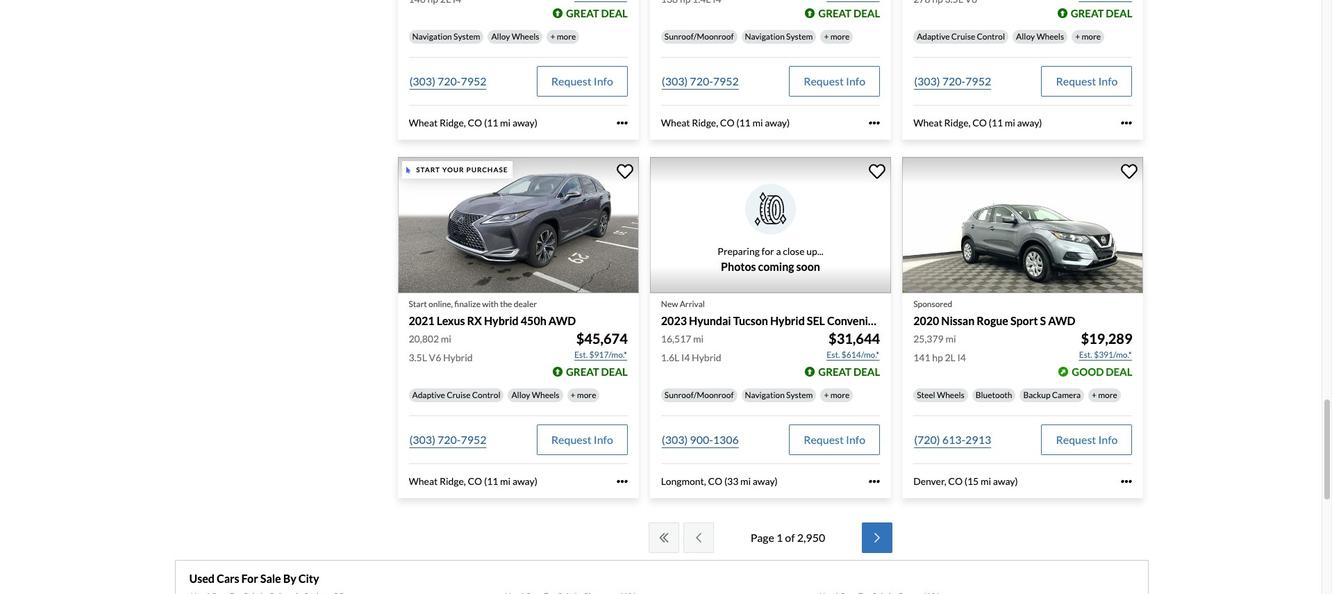 Task type: locate. For each thing, give the bounding box(es) containing it.
i4 right the '2l'
[[958, 351, 967, 363]]

great
[[566, 7, 600, 19], [819, 7, 852, 19], [1071, 7, 1105, 19], [566, 365, 600, 378], [819, 365, 852, 378]]

wheels
[[512, 31, 540, 41], [1037, 31, 1065, 41], [532, 390, 560, 400], [938, 390, 965, 400]]

mouse pointer image
[[407, 167, 411, 174]]

3 est. from the left
[[1080, 349, 1093, 360]]

chevron double left image
[[657, 533, 671, 544]]

(11 for adaptive cruise control
[[989, 116, 1004, 128]]

i4
[[682, 351, 690, 363], [958, 351, 967, 363]]

alloy
[[492, 31, 510, 41], [1017, 31, 1036, 41], [512, 390, 531, 400]]

wheat ridge, co (11 mi away) for adaptive cruise control
[[914, 116, 1043, 128]]

your
[[443, 166, 465, 174]]

system
[[454, 31, 481, 41], [787, 31, 813, 41], [787, 390, 813, 400]]

awd inside new arrival 2023 hyundai tucson hybrid sel convenience awd
[[894, 314, 922, 327]]

0 vertical spatial adaptive
[[917, 31, 950, 41]]

1 horizontal spatial adaptive cruise control
[[917, 31, 1006, 41]]

more
[[557, 31, 576, 41], [831, 31, 850, 41], [1082, 31, 1102, 41], [577, 390, 597, 400], [831, 390, 850, 400], [1099, 390, 1118, 400]]

+ more
[[551, 31, 576, 41], [825, 31, 850, 41], [1076, 31, 1102, 41], [571, 390, 597, 400], [825, 390, 850, 400], [1093, 390, 1118, 400]]

7952 for navigation system
[[461, 74, 487, 87]]

good
[[1073, 365, 1105, 378]]

0 vertical spatial cruise
[[952, 31, 976, 41]]

s
[[1041, 314, 1047, 327]]

request
[[552, 74, 592, 87], [804, 74, 844, 87], [1057, 74, 1097, 87], [552, 433, 592, 446], [804, 433, 844, 446], [1057, 433, 1097, 446]]

co
[[468, 116, 483, 128], [721, 116, 735, 128], [973, 116, 988, 128], [468, 475, 483, 487], [708, 475, 723, 487], [949, 475, 963, 487]]

ellipsis h image
[[617, 117, 628, 128], [1122, 117, 1133, 128], [617, 476, 628, 487]]

mi inside the 16,517 mi 1.6l i4 hybrid
[[694, 333, 704, 344]]

$45,674
[[577, 330, 628, 347]]

wheat ridge, co (11 mi away) for navigation system
[[409, 116, 538, 128]]

0 horizontal spatial adaptive cruise control
[[412, 390, 501, 400]]

1 i4 from the left
[[682, 351, 690, 363]]

est. down $31,644
[[827, 349, 841, 360]]

mi
[[500, 116, 511, 128], [753, 116, 763, 128], [1005, 116, 1016, 128], [441, 333, 452, 344], [694, 333, 704, 344], [946, 333, 957, 344], [500, 475, 511, 487], [741, 475, 751, 487], [981, 475, 992, 487]]

sale
[[260, 572, 281, 585]]

est. inside the "$19,289 est. $391/mo.*"
[[1080, 349, 1093, 360]]

720-
[[438, 74, 461, 87], [690, 74, 714, 87], [943, 74, 966, 87], [438, 433, 461, 446]]

2 i4 from the left
[[958, 351, 967, 363]]

longmont,
[[662, 475, 707, 487]]

1 awd from the left
[[549, 314, 576, 327]]

1 vertical spatial control
[[472, 390, 501, 400]]

0 vertical spatial control
[[977, 31, 1006, 41]]

$45,674 est. $917/mo.*
[[575, 330, 628, 360]]

great deal for navigation system
[[566, 7, 628, 19]]

hybrid inside the 16,517 mi 1.6l i4 hybrid
[[692, 351, 722, 363]]

bluetooth
[[976, 390, 1013, 400]]

request info
[[552, 74, 614, 87], [804, 74, 866, 87], [1057, 74, 1119, 87], [552, 433, 614, 446], [804, 433, 866, 446], [1057, 433, 1119, 446]]

navigation
[[412, 31, 452, 41], [745, 31, 785, 41], [745, 390, 785, 400]]

hybrid down the
[[484, 314, 519, 327]]

wheat ridge, co (11 mi away)
[[409, 116, 538, 128], [662, 116, 790, 128], [914, 116, 1043, 128], [409, 475, 538, 487]]

est. inside $31,644 est. $614/mo.*
[[827, 349, 841, 360]]

est. for $31,644
[[827, 349, 841, 360]]

(303) 720-7952 for sunroof/moonroof
[[662, 74, 739, 87]]

start up 2021
[[409, 298, 427, 309]]

awd right s
[[1049, 314, 1076, 327]]

0 horizontal spatial i4
[[682, 351, 690, 363]]

away)
[[513, 116, 538, 128], [765, 116, 790, 128], [1018, 116, 1043, 128], [513, 475, 538, 487], [753, 475, 778, 487], [994, 475, 1019, 487]]

(11
[[484, 116, 499, 128], [737, 116, 751, 128], [989, 116, 1004, 128], [484, 475, 499, 487]]

3 awd from the left
[[1049, 314, 1076, 327]]

20,802 mi 3.5l v6 hybrid
[[409, 333, 473, 363]]

info
[[594, 74, 614, 87], [847, 74, 866, 87], [1099, 74, 1119, 87], [594, 433, 614, 446], [847, 433, 866, 446], [1099, 433, 1119, 446]]

wheat for sunroof/moonroof
[[662, 116, 691, 128]]

2 awd from the left
[[894, 314, 922, 327]]

city
[[299, 572, 319, 585]]

2 horizontal spatial est.
[[1080, 349, 1093, 360]]

2 est. from the left
[[827, 349, 841, 360]]

great deal for adaptive cruise control
[[1071, 7, 1133, 19]]

hyundai
[[689, 314, 732, 327]]

0 horizontal spatial awd
[[549, 314, 576, 327]]

0 horizontal spatial alloy
[[492, 31, 510, 41]]

(303) 720-7952 button
[[409, 66, 488, 96], [662, 66, 740, 96], [914, 66, 993, 96], [409, 424, 488, 455]]

sel
[[807, 314, 826, 327]]

2913
[[966, 433, 992, 446]]

0 horizontal spatial est.
[[575, 349, 588, 360]]

(720)
[[915, 433, 941, 446]]

wheat for navigation system
[[409, 116, 438, 128]]

est. inside $45,674 est. $917/mo.*
[[575, 349, 588, 360]]

hybrid right 1.6l
[[692, 351, 722, 363]]

nissan
[[942, 314, 975, 327]]

adaptive
[[917, 31, 950, 41], [412, 390, 445, 400]]

est. down $45,674
[[575, 349, 588, 360]]

720- for sunroof/moonroof
[[690, 74, 714, 87]]

wheat ridge, co (11 mi away) for sunroof/moonroof
[[662, 116, 790, 128]]

start right "mouse pointer" icon
[[416, 166, 441, 174]]

2 horizontal spatial awd
[[1049, 314, 1076, 327]]

great for sunroof/moonroof
[[819, 7, 852, 19]]

mi inside 20,802 mi 3.5l v6 hybrid
[[441, 333, 452, 344]]

450h
[[521, 314, 547, 327]]

0 vertical spatial adaptive cruise control
[[917, 31, 1006, 41]]

control
[[977, 31, 1006, 41], [472, 390, 501, 400]]

ridge, for adaptive cruise control
[[945, 116, 971, 128]]

(720) 613-2913
[[915, 433, 992, 446]]

great for navigation system
[[566, 7, 600, 19]]

ridge, for navigation system
[[440, 116, 466, 128]]

gray 2020 nissan rogue sport s awd suv / crossover all-wheel drive automatic image
[[903, 157, 1144, 293]]

1 vertical spatial sunroof/moonroof
[[665, 390, 734, 400]]

$917/mo.*
[[590, 349, 627, 360]]

(303) 720-7952 button for sunroof/moonroof
[[662, 66, 740, 96]]

(15
[[965, 475, 979, 487]]

awd
[[549, 314, 576, 327], [894, 314, 922, 327], [1049, 314, 1076, 327]]

hybrid inside new arrival 2023 hyundai tucson hybrid sel convenience awd
[[771, 314, 805, 327]]

start inside start online, finalize with the dealer 2021 lexus rx hybrid 450h awd
[[409, 298, 427, 309]]

by
[[283, 572, 297, 585]]

141
[[914, 351, 931, 363]]

2020
[[914, 314, 940, 327]]

1 est. from the left
[[575, 349, 588, 360]]

awd right the 450h
[[549, 314, 576, 327]]

great deal
[[566, 7, 628, 19], [819, 7, 881, 19], [1071, 7, 1133, 19], [566, 365, 628, 378], [819, 365, 881, 378]]

(303) for navigation system
[[410, 74, 436, 87]]

alloy wheels
[[492, 31, 540, 41], [1017, 31, 1065, 41], [512, 390, 560, 400]]

longmont, co (33 mi away)
[[662, 475, 778, 487]]

1 horizontal spatial est.
[[827, 349, 841, 360]]

ellipsis h image
[[870, 117, 881, 128], [870, 476, 881, 487], [1122, 476, 1133, 487]]

$391/mo.*
[[1095, 349, 1132, 360]]

adaptive cruise control
[[917, 31, 1006, 41], [412, 390, 501, 400]]

chevron right image
[[871, 533, 885, 544]]

1 horizontal spatial alloy
[[512, 390, 531, 400]]

hybrid left 'sel' on the bottom right of page
[[771, 314, 805, 327]]

cruise
[[952, 31, 976, 41], [447, 390, 471, 400]]

1 horizontal spatial i4
[[958, 351, 967, 363]]

2l
[[945, 351, 956, 363]]

awd up 25,379
[[894, 314, 922, 327]]

0 horizontal spatial cruise
[[447, 390, 471, 400]]

hp
[[933, 351, 944, 363]]

arrival
[[680, 298, 705, 309]]

hybrid right v6 on the left bottom of page
[[443, 351, 473, 363]]

start your purchase
[[416, 166, 508, 174]]

ellipsis h image for $19,289
[[1122, 476, 1133, 487]]

(11 for sunroof/moonroof
[[737, 116, 751, 128]]

1 horizontal spatial awd
[[894, 314, 922, 327]]

cars
[[217, 572, 239, 585]]

page
[[751, 531, 775, 544]]

0 horizontal spatial control
[[472, 390, 501, 400]]

1 vertical spatial start
[[409, 298, 427, 309]]

for
[[242, 572, 258, 585]]

used
[[189, 572, 215, 585]]

1 vertical spatial adaptive
[[412, 390, 445, 400]]

0 vertical spatial start
[[416, 166, 441, 174]]

est. up good
[[1080, 349, 1093, 360]]

deal
[[602, 7, 628, 19], [854, 7, 881, 19], [1107, 7, 1133, 19], [602, 365, 628, 378], [854, 365, 881, 378], [1107, 365, 1133, 378]]

ridge,
[[440, 116, 466, 128], [692, 116, 719, 128], [945, 116, 971, 128], [440, 475, 466, 487]]

i4 right 1.6l
[[682, 351, 690, 363]]

rogue
[[977, 314, 1009, 327]]

online,
[[429, 298, 453, 309]]

hybrid inside 20,802 mi 3.5l v6 hybrid
[[443, 351, 473, 363]]

0 vertical spatial sunroof/moonroof
[[665, 31, 734, 41]]

start
[[416, 166, 441, 174], [409, 298, 427, 309]]



Task type: describe. For each thing, give the bounding box(es) containing it.
1 horizontal spatial adaptive
[[917, 31, 950, 41]]

steel
[[917, 390, 936, 400]]

sponsored
[[914, 298, 953, 309]]

720- for navigation system
[[438, 74, 461, 87]]

1 horizontal spatial cruise
[[952, 31, 976, 41]]

new
[[662, 298, 679, 309]]

awd inside start online, finalize with the dealer 2021 lexus rx hybrid 450h awd
[[549, 314, 576, 327]]

awd inside sponsored 2020 nissan rogue sport s awd
[[1049, 314, 1076, 327]]

2 horizontal spatial alloy
[[1017, 31, 1036, 41]]

$19,289
[[1082, 330, 1133, 347]]

mi inside 25,379 mi 141 hp 2l i4
[[946, 333, 957, 344]]

7952 for adaptive cruise control
[[966, 74, 992, 87]]

of
[[786, 531, 795, 544]]

start for start your purchase
[[416, 166, 441, 174]]

2021
[[409, 314, 435, 327]]

good deal
[[1073, 365, 1133, 378]]

(303) 900-1306 button
[[662, 424, 740, 455]]

est. for $19,289
[[1080, 349, 1093, 360]]

denver,
[[914, 475, 947, 487]]

613-
[[943, 433, 966, 446]]

1 vertical spatial adaptive cruise control
[[412, 390, 501, 400]]

camera
[[1053, 390, 1081, 400]]

(303) for adaptive cruise control
[[915, 74, 941, 87]]

vehicle photo unavailable image
[[650, 157, 892, 293]]

hybrid inside start online, finalize with the dealer 2021 lexus rx hybrid 450h awd
[[484, 314, 519, 327]]

backup
[[1024, 390, 1051, 400]]

2023
[[662, 314, 687, 327]]

1 sunroof/moonroof from the top
[[665, 31, 734, 41]]

wheat for adaptive cruise control
[[914, 116, 943, 128]]

denver, co (15 mi away)
[[914, 475, 1019, 487]]

(303) 720-7952 button for navigation system
[[409, 66, 488, 96]]

(303) for sunroof/moonroof
[[662, 74, 688, 87]]

(303) 720-7952 button for adaptive cruise control
[[914, 66, 993, 96]]

great deal for sunroof/moonroof
[[819, 7, 881, 19]]

ridge, for sunroof/moonroof
[[692, 116, 719, 128]]

(11 for navigation system
[[484, 116, 499, 128]]

new arrival 2023 hyundai tucson hybrid sel convenience awd
[[662, 298, 922, 327]]

$614/mo.*
[[842, 349, 880, 360]]

(303) 720-7952 for adaptive cruise control
[[915, 74, 992, 87]]

2,950
[[798, 531, 826, 544]]

0 horizontal spatial adaptive
[[412, 390, 445, 400]]

est. for $45,674
[[575, 349, 588, 360]]

sponsored 2020 nissan rogue sport s awd
[[914, 298, 1076, 327]]

dealer
[[514, 298, 537, 309]]

used cars for sale by city
[[189, 572, 319, 585]]

gray 2021 lexus rx hybrid 450h awd suv / crossover all-wheel drive continuously variable transmission image
[[398, 157, 639, 293]]

est. $614/mo.* button
[[827, 348, 881, 362]]

7952 for sunroof/moonroof
[[714, 74, 739, 87]]

purchase
[[467, 166, 508, 174]]

1 horizontal spatial control
[[977, 31, 1006, 41]]

25,379
[[914, 333, 944, 344]]

start for start online, finalize with the dealer 2021 lexus rx hybrid 450h awd
[[409, 298, 427, 309]]

start online, finalize with the dealer 2021 lexus rx hybrid 450h awd
[[409, 298, 576, 327]]

2 sunroof/moonroof from the top
[[665, 390, 734, 400]]

25,379 mi 141 hp 2l i4
[[914, 333, 967, 363]]

finalize
[[455, 298, 481, 309]]

est. $917/mo.* button
[[574, 348, 628, 362]]

1306
[[714, 433, 739, 446]]

1 vertical spatial cruise
[[447, 390, 471, 400]]

3.5l
[[409, 351, 427, 363]]

i4 inside the 16,517 mi 1.6l i4 hybrid
[[682, 351, 690, 363]]

i4 inside 25,379 mi 141 hp 2l i4
[[958, 351, 967, 363]]

(303) 900-1306
[[662, 433, 739, 446]]

$31,644 est. $614/mo.*
[[827, 330, 881, 360]]

16,517 mi 1.6l i4 hybrid
[[662, 333, 722, 363]]

page 1 of 2,950
[[751, 531, 826, 544]]

(33
[[725, 475, 739, 487]]

900-
[[690, 433, 714, 446]]

lexus
[[437, 314, 465, 327]]

(720) 613-2913 button
[[914, 424, 993, 455]]

ellipsis h image for $31,644
[[870, 476, 881, 487]]

ellipsis h image for navigation system
[[617, 117, 628, 128]]

sport
[[1011, 314, 1039, 327]]

with
[[482, 298, 499, 309]]

$31,644
[[829, 330, 881, 347]]

tucson
[[734, 314, 769, 327]]

rx
[[467, 314, 482, 327]]

(303) 720-7952 for navigation system
[[410, 74, 487, 87]]

steel wheels
[[917, 390, 965, 400]]

16,517
[[662, 333, 692, 344]]

ellipsis h image for adaptive cruise control
[[1122, 117, 1133, 128]]

1
[[777, 531, 783, 544]]

720- for adaptive cruise control
[[943, 74, 966, 87]]

est. $391/mo.* button
[[1079, 348, 1133, 362]]

1.6l
[[662, 351, 680, 363]]

convenience
[[828, 314, 892, 327]]

20,802
[[409, 333, 439, 344]]

chevron left image
[[692, 533, 706, 544]]

the
[[500, 298, 513, 309]]

$19,289 est. $391/mo.*
[[1080, 330, 1133, 360]]

v6
[[429, 351, 441, 363]]

backup camera
[[1024, 390, 1081, 400]]

great for adaptive cruise control
[[1071, 7, 1105, 19]]



Task type: vqa. For each thing, say whether or not it's contained in the screenshot.
rightmost ADAPTIVE
yes



